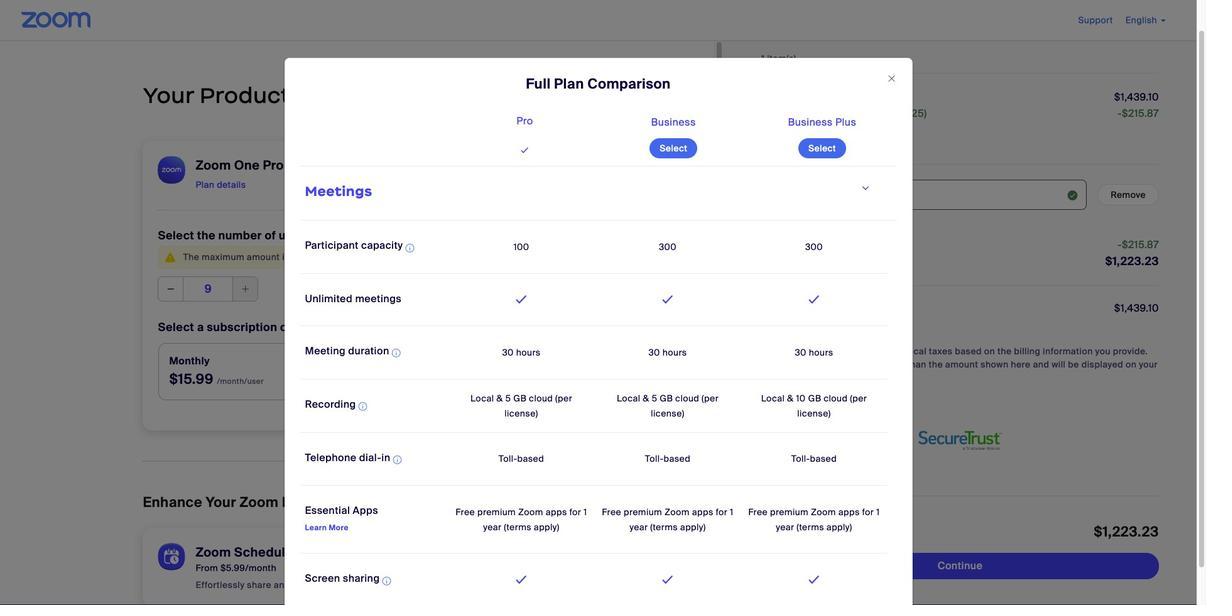 Task type: describe. For each thing, give the bounding box(es) containing it.
essential
[[305, 504, 350, 517]]

1 30 hours from the left
[[502, 347, 541, 358]]

plus
[[836, 116, 857, 129]]

enhance
[[143, 494, 202, 512]]

date
[[817, 317, 837, 329]]

participant capacity application
[[305, 239, 414, 256]]

screen sharing
[[305, 572, 380, 585]]

enhance your zoom experience
[[143, 494, 359, 512]]

2 & from the left
[[643, 393, 649, 404]]

unlimited
[[305, 292, 353, 305]]

products
[[200, 82, 304, 109]]

2 toll-based from the left
[[645, 453, 691, 465]]

1 vertical spatial may
[[834, 359, 852, 370]]

local inside local & 10 gb cloud (per license)
[[761, 393, 785, 404]]

plans
[[391, 252, 415, 263]]

you
[[1096, 346, 1111, 357]]

maximum
[[202, 251, 245, 263]]

1 for from the left
[[570, 506, 581, 518]]

9 inside the maximum amount is 9 users. explore other plans
[[292, 251, 298, 263]]

1 apply) from the left
[[534, 521, 560, 533]]

(expires
[[808, 107, 847, 120]]

3 apply) from the left
[[827, 521, 853, 533]]

remove
[[1111, 189, 1146, 200]]

10
[[796, 393, 806, 404]]

effortlessly
[[196, 580, 245, 591]]

select button for business
[[650, 139, 698, 159]]

your purchase may be subject to local taxes based on the billing information you provide. the final charge may be different than the amount shown here and will be displayed on your invoice.
[[762, 346, 1158, 383]]

taxes
[[929, 346, 953, 357]]

2 30 from the left
[[649, 347, 660, 358]]

meetings application
[[300, 105, 906, 605]]

zoom logo image
[[21, 12, 90, 28]]

screen
[[305, 572, 340, 585]]

be down 'subject'
[[854, 359, 865, 370]]

2 free premium zoom apps for 1 year (terms apply) from the left
[[602, 506, 734, 533]]

plan inside button
[[196, 179, 215, 190]]

duration
[[348, 344, 389, 358]]

shown
[[981, 359, 1009, 370]]

participant
[[305, 239, 359, 252]]

1 free premium zoom apps for 1 year (terms apply) from the left
[[456, 506, 587, 533]]

3 premium from the left
[[770, 506, 809, 518]]

pro inside meetings application
[[517, 115, 533, 128]]

1 (per from the left
[[556, 393, 573, 404]]

3 hours from the left
[[809, 347, 834, 358]]

business for business plus
[[788, 116, 833, 129]]

in
[[382, 451, 391, 464]]

1 vertical spatial the
[[998, 346, 1012, 357]]

the maximum amount is 9 users. explore other plans
[[183, 251, 415, 263]]

add button
[[518, 543, 556, 565]]

zoom one pro plan image
[[542, 157, 551, 175]]

1 year from the left
[[483, 521, 502, 533]]

screen sharing image
[[382, 573, 391, 589]]

telephone dial-in
[[305, 451, 391, 464]]

& inside local & 10 gb cloud (per license)
[[787, 393, 794, 404]]

zoom one image
[[158, 156, 186, 184]]

checkout
[[522, 89, 572, 101]]

select the number of users application
[[158, 228, 325, 245]]

amount inside your purchase may be subject to local taxes based on the billing information you provide. the final charge may be different than the amount shown here and will be displayed on your invoice.
[[946, 359, 979, 370]]

0 vertical spatial charge
[[784, 317, 815, 329]]

support link
[[1079, 14, 1113, 26]]

2025
[[868, 317, 891, 329]]

1 license) from the left
[[505, 408, 538, 419]]

the inside your purchase may be subject to local taxes based on the billing information you provide. the final charge may be different than the amount shown here and will be displayed on your invoice.
[[762, 359, 778, 370]]

participant capacity image
[[406, 241, 414, 256]]

your for your purchase may be subject to local taxes based on the billing information you provide. the final charge may be different than the amount shown here and will be displayed on your invoice.
[[762, 346, 781, 357]]

license) inside local & 10 gb cloud (per license)
[[798, 408, 831, 419]]

total billed annually
[[762, 302, 864, 315]]

select inside application
[[158, 228, 194, 243]]

2 year from the left
[[630, 521, 648, 533]]

book
[[293, 580, 314, 591]]

essential apps learn more
[[305, 504, 378, 533]]

1 horizontal spatial your
[[206, 494, 236, 512]]

eligible
[[854, 214, 882, 224]]

9 inside 9 user(s) annual subscription
[[762, 123, 767, 134]]

1 toll- from the left
[[499, 453, 518, 465]]

next charge date mar 8, 2025
[[762, 317, 891, 329]]

effortlessly share and book meeting slots with google calendar and microsoft 365
[[196, 580, 554, 591]]

business for business
[[651, 116, 696, 129]]

total
[[762, 302, 786, 315]]

gb inside local & 10 gb cloud (per license)
[[808, 393, 822, 404]]

8, for 2025)
[[887, 107, 896, 120]]

3 for from the left
[[862, 506, 874, 518]]

secure trust image
[[910, 422, 1011, 458]]

0 horizontal spatial to
[[844, 214, 852, 224]]

3 free from the left
[[749, 506, 768, 518]]

1 local & 5 gb cloud (per license) from the left
[[471, 393, 573, 419]]

here
[[1011, 359, 1031, 370]]

0 horizontal spatial and
[[274, 580, 290, 591]]

users
[[279, 228, 310, 243]]

2 horizontal spatial on
[[1126, 359, 1137, 370]]

zoom one pro Select the number of users field
[[158, 277, 259, 302]]

explore other plans button
[[330, 251, 415, 264]]

telephone dial-in application
[[305, 451, 402, 468]]

100
[[514, 241, 529, 253]]

business plus
[[788, 116, 857, 129]]

english link
[[1126, 14, 1166, 26]]

365
[[537, 580, 554, 591]]

3 toll- from the left
[[792, 453, 810, 465]]

applies
[[815, 214, 842, 224]]

1 30 from the left
[[502, 347, 514, 358]]

total
[[816, 523, 849, 541]]

annually
[[820, 302, 864, 315]]

the inside the maximum amount is 9 users. explore other plans
[[183, 251, 199, 263]]

3 (terms from the left
[[797, 521, 824, 533]]

discount only applies to eligible items.
[[762, 214, 907, 224]]

zoom one pro
[[196, 157, 284, 173]]

1 (terms from the left
[[504, 521, 532, 533]]

zoom one billing cycle option group
[[158, 343, 556, 401]]

$215.87 for discount
[[1122, 238, 1159, 251]]

2 toll- from the left
[[645, 453, 664, 465]]

zoom scheduler
[[196, 544, 298, 561]]

3 apps from the left
[[839, 506, 860, 518]]

$5.99/month
[[220, 563, 277, 574]]

mar for date
[[839, 317, 856, 329]]

explore
[[330, 252, 363, 263]]

add
[[528, 548, 546, 560]]

meeting
[[305, 344, 346, 358]]

from $5.99/month
[[196, 563, 277, 574]]

select a subscription cycle
[[158, 320, 310, 335]]

mar for on
[[865, 107, 884, 120]]

displayed
[[1082, 359, 1124, 370]]

google
[[398, 580, 430, 591]]

pro selected image
[[519, 137, 531, 160]]

subscription inside 9 user(s) annual subscription
[[794, 136, 850, 148]]

invoice.
[[762, 372, 795, 383]]

2 300 from the left
[[806, 241, 823, 253]]

final
[[780, 359, 799, 370]]

will
[[1052, 359, 1066, 370]]

2 apps from the left
[[692, 506, 714, 518]]

meeting duration
[[305, 344, 389, 358]]

more
[[329, 523, 349, 533]]

1 vertical spatial $1,223.23
[[1094, 523, 1159, 541]]

users.
[[300, 251, 326, 263]]

unlimited meetings
[[305, 292, 402, 305]]

0 vertical spatial may
[[826, 346, 844, 357]]

2 vertical spatial the
[[929, 359, 943, 370]]

your products
[[143, 82, 304, 109]]

0 horizontal spatial pro
[[263, 157, 284, 173]]

the inside select the number of users application
[[197, 228, 216, 243]]

close image
[[887, 74, 897, 84]]

telephone dial-in image
[[393, 452, 402, 467]]

9 user(s) annual subscription
[[762, 123, 850, 148]]

1 horizontal spatial and
[[474, 580, 491, 591]]

learn
[[305, 523, 327, 533]]

full
[[526, 75, 551, 93]]

sharing
[[343, 572, 380, 585]]

english
[[1126, 14, 1158, 26]]

2 hours from the left
[[663, 347, 687, 358]]

other
[[365, 252, 389, 263]]



Task type: vqa. For each thing, say whether or not it's contained in the screenshot.


Task type: locate. For each thing, give the bounding box(es) containing it.
included image
[[513, 292, 530, 307], [806, 292, 823, 307], [513, 573, 530, 588], [660, 573, 676, 588], [806, 573, 823, 588]]

participant capacity
[[305, 239, 403, 252]]

9 right is
[[292, 251, 298, 263]]

discount  (expires on mar 8, 2025)
[[762, 107, 927, 120]]

0 horizontal spatial apply)
[[534, 521, 560, 533]]

0 horizontal spatial for
[[570, 506, 581, 518]]

0 vertical spatial discount
[[762, 107, 806, 120]]

may down date
[[826, 346, 844, 357]]

based inside your purchase may be subject to local taxes based on the billing information you provide. the final charge may be different than the amount shown here and will be displayed on your invoice.
[[955, 346, 982, 357]]

3 toll-based from the left
[[792, 453, 837, 465]]

1 vertical spatial 9
[[292, 251, 298, 263]]

1 vertical spatial $215.87
[[1122, 238, 1159, 251]]

3 30 hours from the left
[[795, 347, 834, 358]]

3 cloud from the left
[[824, 393, 848, 404]]

300 down only
[[806, 241, 823, 253]]

checkout link
[[522, 89, 572, 101]]

to
[[844, 214, 852, 224], [895, 346, 904, 357]]

next
[[762, 317, 782, 329]]

1 horizontal spatial premium
[[624, 506, 662, 518]]

today's
[[762, 523, 812, 541]]

3 & from the left
[[787, 393, 794, 404]]

1 horizontal spatial license)
[[651, 408, 685, 419]]

1 horizontal spatial 30 hours
[[649, 347, 687, 358]]

and right calendar
[[474, 580, 491, 591]]

local & 10 gb cloud (per license)
[[761, 393, 867, 419]]

discount left only
[[762, 214, 795, 224]]

recording application
[[305, 398, 367, 414]]

business
[[651, 116, 696, 129], [788, 116, 833, 129]]

1 vertical spatial to
[[895, 346, 904, 357]]

zoom
[[196, 157, 231, 173], [240, 494, 279, 512], [518, 506, 543, 518], [665, 506, 690, 518], [811, 506, 836, 518], [196, 544, 231, 561]]

1 cloud from the left
[[529, 393, 553, 404]]

and inside your purchase may be subject to local taxes based on the billing information you provide. the final charge may be different than the amount shown here and will be displayed on your invoice.
[[1033, 359, 1050, 370]]

apply)
[[534, 521, 560, 533], [680, 521, 706, 533], [827, 521, 853, 533]]

0 vertical spatial on
[[850, 107, 863, 120]]

2 horizontal spatial premium
[[770, 506, 809, 518]]

1 vertical spatial the
[[762, 359, 778, 370]]

3 local from the left
[[761, 393, 785, 404]]

0 horizontal spatial business
[[651, 116, 696, 129]]

1 hours from the left
[[516, 347, 541, 358]]

2 horizontal spatial (terms
[[797, 521, 824, 533]]

2 horizontal spatial apply)
[[827, 521, 853, 533]]

1 horizontal spatial on
[[985, 346, 995, 357]]

2 local from the left
[[617, 393, 641, 404]]

discount down only
[[762, 238, 806, 251]]

0 vertical spatial $1,223.23
[[1106, 254, 1159, 269]]

0 horizontal spatial premium
[[478, 506, 516, 518]]

0 horizontal spatial plan
[[196, 179, 215, 190]]

1 horizontal spatial local
[[617, 393, 641, 404]]

0 horizontal spatial year
[[483, 521, 502, 533]]

2 gb from the left
[[660, 393, 673, 404]]

1 horizontal spatial apply)
[[680, 521, 706, 533]]

2 5 from the left
[[652, 393, 658, 404]]

discount
[[762, 107, 806, 120], [762, 214, 795, 224], [762, 238, 806, 251]]

0 horizontal spatial local & 5 gb cloud (per license)
[[471, 393, 573, 419]]

2 for from the left
[[716, 506, 728, 518]]

1 horizontal spatial 8,
[[887, 107, 896, 120]]

1 horizontal spatial toll-based
[[645, 453, 691, 465]]

2 apply) from the left
[[680, 521, 706, 533]]

2 license) from the left
[[651, 408, 685, 419]]

pro up pro selected icon
[[517, 115, 533, 128]]

1 item(s)
[[762, 53, 797, 64]]

recording
[[305, 398, 356, 411]]

free premium zoom apps for 1 year (terms apply)
[[456, 506, 587, 533], [602, 506, 734, 533], [749, 506, 880, 533]]

2 (terms from the left
[[651, 521, 678, 533]]

discount for discount  (expires on mar 8, 2025)
[[762, 107, 806, 120]]

amount inside the maximum amount is 9 users. explore other plans
[[247, 251, 280, 263]]

premium
[[478, 506, 516, 518], [624, 506, 662, 518], [770, 506, 809, 518]]

alert containing the maximum amount is 9 users.
[[158, 246, 556, 269]]

new image
[[301, 546, 330, 560]]

zoom one pro select the number of users 9 decrease image
[[166, 280, 176, 298]]

success image
[[291, 158, 302, 173]]

1 select button from the left
[[650, 139, 698, 159]]

9 up annual
[[762, 123, 767, 134]]

remove button
[[1098, 184, 1159, 205]]

0 horizontal spatial subscription
[[207, 320, 277, 335]]

0 vertical spatial $1,439.10
[[1115, 90, 1159, 104]]

2 $1,439.10 from the top
[[1115, 302, 1159, 315]]

1 business from the left
[[651, 116, 696, 129]]

zoom one pro select the number of users 9 increase image
[[240, 280, 251, 298]]

full plan comparison dialog
[[284, 58, 913, 605]]

2025)
[[899, 107, 927, 120]]

3 (per from the left
[[850, 393, 867, 404]]

mar right plus
[[865, 107, 884, 120]]

charge inside your purchase may be subject to local taxes based on the billing information you provide. the final charge may be different than the amount shown here and will be displayed on your invoice.
[[801, 359, 832, 370]]

1 $1,439.10 from the top
[[1115, 90, 1159, 104]]

different
[[868, 359, 905, 370]]

0 horizontal spatial toll-
[[499, 453, 518, 465]]

1 horizontal spatial &
[[643, 393, 649, 404]]

provide.
[[1113, 346, 1148, 357]]

discount for discount only applies to eligible items.
[[762, 214, 795, 224]]

and left book
[[274, 580, 290, 591]]

mar down annually
[[839, 317, 856, 329]]

charge down the purchase
[[801, 359, 832, 370]]

2 horizontal spatial free premium zoom apps for 1 year (terms apply)
[[749, 506, 880, 533]]

items.
[[884, 214, 907, 224]]

0 vertical spatial mar
[[865, 107, 884, 120]]

&
[[497, 393, 503, 404], [643, 393, 649, 404], [787, 393, 794, 404]]

2 horizontal spatial local
[[761, 393, 785, 404]]

3 gb from the left
[[808, 393, 822, 404]]

1 vertical spatial your
[[762, 346, 781, 357]]

1 horizontal spatial 30
[[649, 347, 660, 358]]

30 hours
[[502, 347, 541, 358], [649, 347, 687, 358], [795, 347, 834, 358]]

0 vertical spatial subscription
[[794, 136, 850, 148]]

8, for 2025
[[858, 317, 866, 329]]

charge
[[784, 317, 815, 329], [801, 359, 832, 370]]

0 horizontal spatial the
[[197, 228, 216, 243]]

1 vertical spatial plan
[[196, 179, 215, 190]]

3 license) from the left
[[798, 408, 831, 419]]

2 cloud from the left
[[676, 393, 700, 404]]

1 horizontal spatial local & 5 gb cloud (per license)
[[617, 393, 719, 419]]

dial-
[[359, 451, 382, 464]]

(per inside local & 10 gb cloud (per license)
[[850, 393, 867, 404]]

charge down billed on the right of page
[[784, 317, 815, 329]]

toll-based
[[499, 453, 544, 465], [645, 453, 691, 465], [792, 453, 837, 465]]

30
[[502, 347, 514, 358], [649, 347, 660, 358], [795, 347, 807, 358]]

meetings cell
[[300, 177, 897, 208]]

discount up user(s)
[[762, 107, 806, 120]]

zoom scheduler icon image
[[158, 543, 186, 571]]

1 apps from the left
[[546, 506, 567, 518]]

3 year from the left
[[776, 521, 795, 533]]

0 horizontal spatial hours
[[516, 347, 541, 358]]

calendar
[[432, 580, 472, 591]]

0 vertical spatial to
[[844, 214, 852, 224]]

cloud inside local & 10 gb cloud (per license)
[[824, 393, 848, 404]]

2 horizontal spatial hours
[[809, 347, 834, 358]]

2 horizontal spatial for
[[862, 506, 874, 518]]

continue button
[[762, 553, 1159, 579]]

0 horizontal spatial toll-based
[[499, 453, 544, 465]]

pro left the success image
[[263, 157, 284, 173]]

1 horizontal spatial apps
[[692, 506, 714, 518]]

on down provide.
[[1126, 359, 1137, 370]]

0 horizontal spatial local
[[471, 393, 494, 404]]

300 up included image
[[659, 241, 677, 253]]

0 vertical spatial the
[[197, 228, 216, 243]]

billing
[[1014, 346, 1041, 357]]

to left local
[[895, 346, 904, 357]]

meetings
[[355, 292, 402, 305]]

8,
[[887, 107, 896, 120], [858, 317, 866, 329]]

0 horizontal spatial 30 hours
[[502, 347, 541, 358]]

2 horizontal spatial &
[[787, 393, 794, 404]]

0 horizontal spatial gb
[[513, 393, 527, 404]]

0 horizontal spatial cloud
[[529, 393, 553, 404]]

the down taxes
[[929, 359, 943, 370]]

may left different
[[834, 359, 852, 370]]

plan details button
[[196, 175, 246, 195]]

only
[[797, 214, 813, 224]]

support
[[1079, 14, 1113, 26]]

meetings
[[305, 183, 373, 200]]

local
[[906, 346, 927, 357]]

microsoft
[[493, 580, 535, 591]]

for
[[570, 506, 581, 518], [716, 506, 728, 518], [862, 506, 874, 518]]

full plan comparison
[[526, 75, 671, 93]]

select button
[[650, 139, 698, 159], [799, 139, 846, 159]]

may
[[826, 346, 844, 357], [834, 359, 852, 370]]

0 horizontal spatial (terms
[[504, 521, 532, 533]]

plan inside dialog
[[554, 75, 584, 93]]

3 discount from the top
[[762, 238, 806, 251]]

today's total
[[762, 523, 849, 541]]

one
[[234, 157, 260, 173]]

1 horizontal spatial (per
[[702, 393, 719, 404]]

local & 5 gb cloud (per license)
[[471, 393, 573, 419], [617, 393, 719, 419]]

1 5 from the left
[[505, 393, 511, 404]]

to inside your purchase may be subject to local taxes based on the billing information you provide. the final charge may be different than the amount shown here and will be displayed on your invoice.
[[895, 346, 904, 357]]

the up shown
[[998, 346, 1012, 357]]

select the number of users
[[158, 228, 313, 243]]

2 local & 5 gb cloud (per license) from the left
[[617, 393, 719, 419]]

2 select button from the left
[[799, 139, 846, 159]]

telephone
[[305, 451, 357, 464]]

2 horizontal spatial 30
[[795, 347, 807, 358]]

right image
[[859, 184, 872, 194]]

select
[[660, 143, 688, 154], [809, 143, 836, 154], [158, 228, 194, 243], [158, 320, 194, 335]]

plan right full on the left of page
[[554, 75, 584, 93]]

1 horizontal spatial select button
[[799, 139, 846, 159]]

subject
[[860, 346, 893, 357]]

to right applies
[[844, 214, 852, 224]]

license)
[[505, 408, 538, 419], [651, 408, 685, 419], [798, 408, 831, 419]]

2 horizontal spatial your
[[762, 346, 781, 357]]

8, left 2025)
[[887, 107, 896, 120]]

subscription down business plus
[[794, 136, 850, 148]]

0 horizontal spatial 5
[[505, 393, 511, 404]]

your for your products
[[143, 82, 194, 109]]

scheduler
[[234, 544, 298, 561]]

1 gb from the left
[[513, 393, 527, 404]]

your inside your purchase may be subject to local taxes based on the billing information you provide. the final charge may be different than the amount shown here and will be displayed on your invoice.
[[762, 346, 781, 357]]

meeting duration application
[[305, 344, 401, 361]]

toll-
[[499, 453, 518, 465], [645, 453, 664, 465], [792, 453, 810, 465]]

subscription down zoom one pro select the number of users 9 increase image
[[207, 320, 277, 335]]

the up the invoice.
[[762, 359, 778, 370]]

3 30 from the left
[[795, 347, 807, 358]]

2 free from the left
[[602, 506, 622, 518]]

select button for business plus
[[799, 139, 846, 159]]

the left maximum
[[183, 251, 199, 263]]

0 vertical spatial your
[[143, 82, 194, 109]]

2 horizontal spatial toll-
[[792, 453, 810, 465]]

0 horizontal spatial select button
[[650, 139, 698, 159]]

amount down of
[[247, 251, 280, 263]]

capacity
[[361, 239, 403, 252]]

1 horizontal spatial free premium zoom apps for 1 year (terms apply)
[[602, 506, 734, 533]]

1 horizontal spatial plan
[[554, 75, 584, 93]]

recording image
[[359, 399, 367, 414]]

1 discount from the top
[[762, 107, 806, 120]]

on
[[850, 107, 863, 120], [985, 346, 995, 357], [1126, 359, 1137, 370]]

cloud
[[529, 393, 553, 404], [676, 393, 700, 404], [824, 393, 848, 404]]

1 horizontal spatial year
[[630, 521, 648, 533]]

alert
[[158, 246, 556, 269]]

2 (per from the left
[[702, 393, 719, 404]]

year
[[483, 521, 502, 533], [630, 521, 648, 533], [776, 521, 795, 533]]

1 vertical spatial mar
[[839, 317, 856, 329]]

1 horizontal spatial the
[[762, 359, 778, 370]]

amount down taxes
[[946, 359, 979, 370]]

2 premium from the left
[[624, 506, 662, 518]]

1 horizontal spatial (terms
[[651, 521, 678, 533]]

0 vertical spatial 9
[[762, 123, 767, 134]]

1 horizontal spatial for
[[716, 506, 728, 518]]

1 local from the left
[[471, 393, 494, 404]]

$215.87 for discount  (expires on mar 8, 2025)
[[1122, 107, 1159, 120]]

3 free premium zoom apps for 1 year (terms apply) from the left
[[749, 506, 880, 533]]

0 vertical spatial $215.87
[[1122, 107, 1159, 120]]

2 discount from the top
[[762, 214, 795, 224]]

1 horizontal spatial 5
[[652, 393, 658, 404]]

0 horizontal spatial 8,
[[858, 317, 866, 329]]

1 vertical spatial amount
[[946, 359, 979, 370]]

0 horizontal spatial 300
[[659, 241, 677, 253]]

1 toll-based from the left
[[499, 453, 544, 465]]

slots
[[355, 580, 376, 591]]

8, left 2025
[[858, 317, 866, 329]]

1 horizontal spatial hours
[[663, 347, 687, 358]]

1 300 from the left
[[659, 241, 677, 253]]

0 vertical spatial 8,
[[887, 107, 896, 120]]

0 vertical spatial pro
[[517, 115, 533, 128]]

0 vertical spatial amount
[[247, 251, 280, 263]]

share
[[247, 580, 271, 591]]

2 horizontal spatial year
[[776, 521, 795, 533]]

details
[[217, 179, 246, 190]]

1 vertical spatial subscription
[[207, 320, 277, 335]]

1 premium from the left
[[478, 506, 516, 518]]

1 horizontal spatial toll-
[[645, 453, 664, 465]]

on right (expires
[[850, 107, 863, 120]]

experience
[[282, 494, 359, 512]]

plan details
[[196, 179, 246, 190]]

1 vertical spatial discount
[[762, 214, 795, 224]]

based
[[955, 346, 982, 357], [518, 453, 544, 465], [664, 453, 691, 465], [810, 453, 837, 465]]

1 horizontal spatial to
[[895, 346, 904, 357]]

2 horizontal spatial and
[[1033, 359, 1050, 370]]

1 free from the left
[[456, 506, 475, 518]]

on up shown
[[985, 346, 995, 357]]

user(s)
[[770, 123, 800, 134]]

2 horizontal spatial gb
[[808, 393, 822, 404]]

$1,223.23
[[1106, 254, 1159, 269], [1094, 523, 1159, 541]]

2 30 hours from the left
[[649, 347, 687, 358]]

annual
[[762, 136, 792, 148]]

and left will at the bottom right of the page
[[1033, 359, 1050, 370]]

be down information
[[1068, 359, 1080, 370]]

0 horizontal spatial mar
[[839, 317, 856, 329]]

0 horizontal spatial license)
[[505, 408, 538, 419]]

0 horizontal spatial &
[[497, 393, 503, 404]]

1 horizontal spatial amount
[[946, 359, 979, 370]]

300
[[659, 241, 677, 253], [806, 241, 823, 253]]

1 & from the left
[[497, 393, 503, 404]]

coupon code text field
[[762, 180, 1087, 210]]

apps
[[353, 504, 378, 517]]

meeting duration image
[[392, 346, 401, 361]]

2 horizontal spatial 30 hours
[[795, 347, 834, 358]]

0 horizontal spatial your
[[143, 82, 194, 109]]

2 business from the left
[[788, 116, 833, 129]]

be left 'subject'
[[847, 346, 858, 357]]

included image
[[660, 292, 676, 307]]

0 vertical spatial plan
[[554, 75, 584, 93]]

2 horizontal spatial cloud
[[824, 393, 848, 404]]

1 horizontal spatial the
[[929, 359, 943, 370]]

the up maximum
[[197, 228, 216, 243]]

screen sharing application
[[305, 572, 391, 589]]

1 vertical spatial $1,439.10
[[1115, 302, 1159, 315]]

(terms
[[504, 521, 532, 533], [651, 521, 678, 533], [797, 521, 824, 533]]

billed
[[789, 302, 817, 315]]

0 horizontal spatial the
[[183, 251, 199, 263]]

plan left details
[[196, 179, 215, 190]]

a
[[197, 320, 204, 335]]



